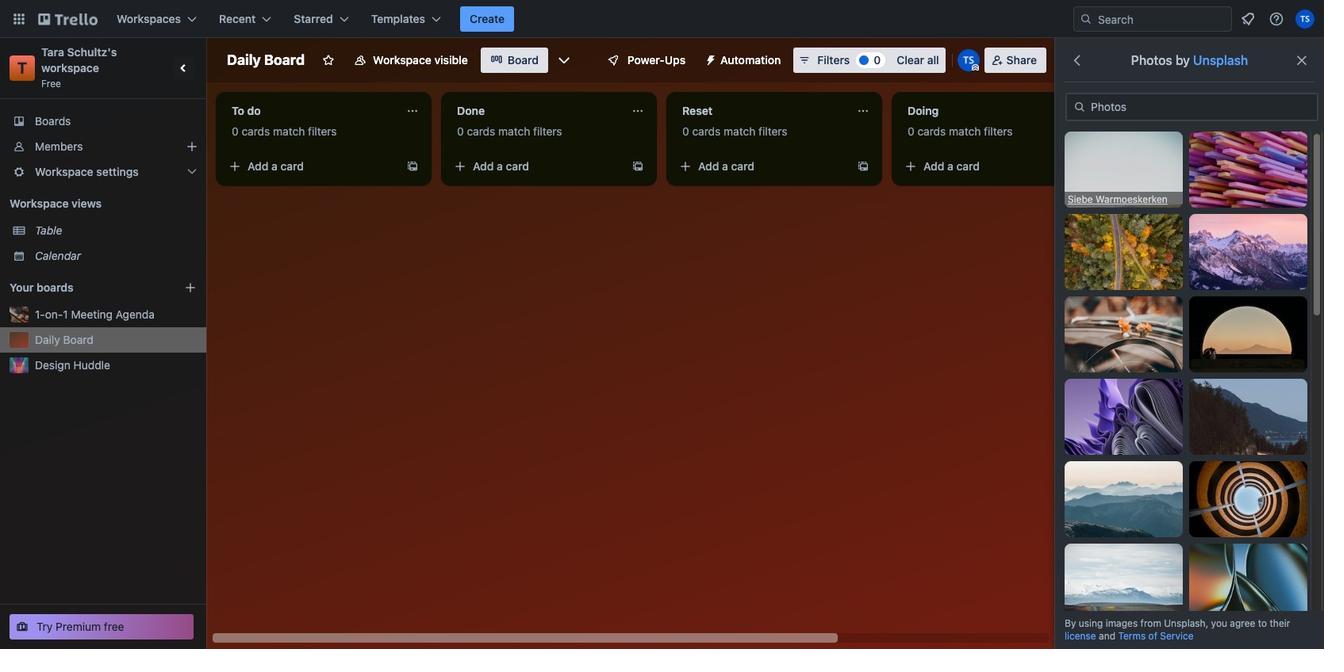 Task type: describe. For each thing, give the bounding box(es) containing it.
cards for reset
[[692, 125, 721, 138]]

workspace visible
[[373, 53, 468, 67]]

doing 0 cards match filters
[[908, 104, 1013, 138]]

workspaces
[[117, 12, 181, 25]]

members link
[[0, 134, 206, 159]]

4 a from the left
[[947, 159, 953, 173]]

add a card button for 2nd create from template… image
[[447, 154, 625, 179]]

design huddle link
[[35, 358, 197, 374]]

board link
[[481, 48, 548, 73]]

match for reset
[[724, 125, 755, 138]]

recent button
[[209, 6, 281, 32]]

daily board inside daily board link
[[35, 333, 93, 347]]

0 notifications image
[[1238, 10, 1257, 29]]

workspace settings
[[35, 165, 139, 178]]

automation
[[720, 53, 781, 67]]

members
[[35, 140, 83, 153]]

service
[[1160, 631, 1194, 643]]

views
[[71, 197, 102, 210]]

unsplash
[[1193, 53, 1248, 67]]

4 add a card button from the left
[[898, 154, 1076, 179]]

add for create from template… icon
[[698, 159, 719, 173]]

2 horizontal spatial board
[[508, 53, 539, 67]]

workspace for workspace visible
[[373, 53, 431, 67]]

4 add from the left
[[923, 159, 944, 173]]

boards link
[[0, 109, 206, 134]]

boards
[[37, 281, 74, 294]]

try premium free button
[[10, 615, 194, 640]]

Photos text field
[[1065, 93, 1318, 121]]

sm image
[[1072, 99, 1088, 115]]

templates button
[[362, 6, 451, 32]]

add a card button for create from template… icon
[[673, 154, 850, 179]]

table link
[[35, 223, 197, 239]]

filters for done
[[533, 125, 562, 138]]

to
[[232, 104, 244, 117]]

board inside text box
[[264, 52, 305, 68]]

free
[[104, 620, 124, 634]]

2 create from template… image from the left
[[631, 160, 644, 173]]

their
[[1270, 618, 1290, 630]]

workspace for workspace settings
[[35, 165, 93, 178]]

huddle
[[73, 359, 110, 372]]

cards for done
[[467, 125, 495, 138]]

clear
[[897, 53, 924, 67]]

by using images from unsplash, you agree to their license and terms of service
[[1065, 618, 1290, 643]]

1 a from the left
[[271, 159, 278, 173]]

you
[[1211, 618, 1227, 630]]

workspace settings button
[[0, 159, 206, 185]]

primary element
[[0, 0, 1324, 38]]

ups
[[665, 53, 686, 67]]

this member is an admin of this board. image
[[972, 64, 979, 71]]

recent
[[219, 12, 256, 25]]

cards inside doing 0 cards match filters
[[917, 125, 946, 138]]

1 create from template… image from the left
[[406, 160, 419, 173]]

to
[[1258, 618, 1267, 630]]

tara schultz (taraschultz7) image
[[1295, 10, 1315, 29]]

schultz's
[[67, 45, 117, 59]]

match for done
[[498, 125, 530, 138]]

Done text field
[[447, 98, 622, 124]]

power-
[[627, 53, 665, 67]]

workspace
[[41, 61, 99, 75]]

add a card for 2nd create from template… image
[[473, 159, 529, 173]]

t
[[17, 59, 27, 77]]

siebe warmoeskerken
[[1068, 194, 1168, 205]]

0 for reset
[[682, 125, 689, 138]]

cards for to do
[[242, 125, 270, 138]]

workspaces button
[[107, 6, 206, 32]]

sm image
[[698, 48, 720, 70]]

2 a from the left
[[497, 159, 503, 173]]

create button
[[460, 6, 514, 32]]

match inside doing 0 cards match filters
[[949, 125, 981, 138]]

of
[[1148, 631, 1157, 643]]

by
[[1065, 618, 1076, 630]]

templates
[[371, 12, 425, 25]]

photos by unsplash
[[1131, 53, 1248, 67]]

design
[[35, 359, 70, 372]]

warmoeskerken
[[1096, 194, 1168, 205]]

1 vertical spatial daily
[[35, 333, 60, 347]]

add for 1st create from template… image from left
[[248, 159, 269, 173]]

daily inside board name text box
[[227, 52, 261, 68]]

automation button
[[698, 48, 790, 73]]

star or unstar board image
[[322, 54, 335, 67]]

visible
[[434, 53, 468, 67]]

filters inside doing 0 cards match filters
[[984, 125, 1013, 138]]

your boards
[[10, 281, 74, 294]]

do
[[247, 104, 261, 117]]

agree
[[1230, 618, 1255, 630]]

add a card button for 1st create from template… image from left
[[222, 154, 400, 179]]

1-on-1 meeting agenda link
[[35, 307, 197, 323]]

agenda
[[116, 308, 155, 321]]

calendar link
[[35, 248, 197, 264]]

siebe
[[1068, 194, 1093, 205]]



Task type: vqa. For each thing, say whether or not it's contained in the screenshot.
Remote work
no



Task type: locate. For each thing, give the bounding box(es) containing it.
Doing text field
[[898, 98, 1073, 124]]

starred
[[294, 12, 333, 25]]

workspace up the table
[[10, 197, 69, 210]]

add down done
[[473, 159, 494, 173]]

3 add a card button from the left
[[673, 154, 850, 179]]

add a card for 1st create from template… image from left
[[248, 159, 304, 173]]

open information menu image
[[1268, 11, 1284, 27]]

match down done text field
[[498, 125, 530, 138]]

0 horizontal spatial create from template… image
[[406, 160, 419, 173]]

from
[[1140, 618, 1161, 630]]

daily down the recent 'dropdown button'
[[227, 52, 261, 68]]

1 card from the left
[[280, 159, 304, 173]]

filters down done text field
[[533, 125, 562, 138]]

0 horizontal spatial 0 cards match filters
[[232, 125, 337, 138]]

card for 1st create from template… image from left
[[280, 159, 304, 173]]

1 horizontal spatial board
[[264, 52, 305, 68]]

2 cards from the left
[[467, 125, 495, 138]]

3 add a card from the left
[[698, 159, 754, 173]]

2 0 cards match filters from the left
[[457, 125, 562, 138]]

clear all
[[897, 53, 939, 67]]

add for 2nd create from template… image
[[473, 159, 494, 173]]

license link
[[1065, 631, 1096, 643]]

add a card down done
[[473, 159, 529, 173]]

daily board inside board name text box
[[227, 52, 305, 68]]

0 down 'doing'
[[908, 125, 914, 138]]

0 down to
[[232, 125, 239, 138]]

2 add a card button from the left
[[447, 154, 625, 179]]

workspace visible button
[[344, 48, 477, 73]]

clear all button
[[890, 48, 945, 73]]

design huddle
[[35, 359, 110, 372]]

add a card button down doing 0 cards match filters
[[898, 154, 1076, 179]]

on-
[[45, 308, 63, 321]]

power-ups
[[627, 53, 686, 67]]

board left customize views icon on the left
[[508, 53, 539, 67]]

meeting
[[71, 308, 113, 321]]

workspace views
[[10, 197, 102, 210]]

create
[[470, 12, 505, 25]]

card
[[280, 159, 304, 173], [506, 159, 529, 173], [731, 159, 754, 173], [956, 159, 980, 173]]

2 card from the left
[[506, 159, 529, 173]]

0 for to do
[[232, 125, 239, 138]]

card down done text field
[[506, 159, 529, 173]]

1 horizontal spatial create from template… image
[[631, 160, 644, 173]]

daily board link
[[35, 332, 197, 348]]

add a card button down reset text field at the right top
[[673, 154, 850, 179]]

1 add a card from the left
[[248, 159, 304, 173]]

add a card down do
[[248, 159, 304, 173]]

workspace inside dropdown button
[[35, 165, 93, 178]]

1 horizontal spatial daily board
[[227, 52, 305, 68]]

Search field
[[1092, 7, 1231, 31]]

power-ups button
[[596, 48, 695, 73]]

card down to do text field
[[280, 159, 304, 173]]

daily board down the recent 'dropdown button'
[[227, 52, 305, 68]]

2 match from the left
[[498, 125, 530, 138]]

2 add from the left
[[473, 159, 494, 173]]

1-
[[35, 308, 45, 321]]

boards
[[35, 114, 71, 128]]

1 filters from the left
[[308, 125, 337, 138]]

doing
[[908, 104, 939, 117]]

match for to do
[[273, 125, 305, 138]]

a
[[271, 159, 278, 173], [497, 159, 503, 173], [722, 159, 728, 173], [947, 159, 953, 173]]

0 inside doing 0 cards match filters
[[908, 125, 914, 138]]

0 cards match filters down reset text field at the right top
[[682, 125, 787, 138]]

siebe warmoeskerken link
[[1065, 192, 1183, 208]]

add a card button down done text field
[[447, 154, 625, 179]]

workspace for workspace views
[[10, 197, 69, 210]]

2 vertical spatial workspace
[[10, 197, 69, 210]]

a down reset text field at the right top
[[722, 159, 728, 173]]

board
[[264, 52, 305, 68], [508, 53, 539, 67], [63, 333, 93, 347]]

1
[[63, 308, 68, 321]]

1 add a card button from the left
[[222, 154, 400, 179]]

Board name text field
[[219, 48, 313, 73]]

to do
[[232, 104, 261, 117]]

1 horizontal spatial 0 cards match filters
[[457, 125, 562, 138]]

cards down reset
[[692, 125, 721, 138]]

match down the doing text box
[[949, 125, 981, 138]]

daily up design
[[35, 333, 60, 347]]

1 horizontal spatial daily
[[227, 52, 261, 68]]

0 vertical spatial workspace
[[373, 53, 431, 67]]

0 horizontal spatial daily board
[[35, 333, 93, 347]]

1 vertical spatial workspace
[[35, 165, 93, 178]]

4 add a card from the left
[[923, 159, 980, 173]]

terms of service link
[[1118, 631, 1194, 643]]

tara schultz (taraschultz7) image
[[957, 49, 979, 71]]

3 cards from the left
[[692, 125, 721, 138]]

customize views image
[[556, 52, 572, 68]]

card down doing 0 cards match filters
[[956, 159, 980, 173]]

add down do
[[248, 159, 269, 173]]

2 add a card from the left
[[473, 159, 529, 173]]

share button
[[984, 48, 1046, 73]]

a down to do text field
[[271, 159, 278, 173]]

unsplash,
[[1164, 618, 1208, 630]]

0 cards match filters for reset
[[682, 125, 787, 138]]

by
[[1176, 53, 1190, 67]]

3 add from the left
[[698, 159, 719, 173]]

workspace inside button
[[373, 53, 431, 67]]

filters
[[308, 125, 337, 138], [533, 125, 562, 138], [758, 125, 787, 138], [984, 125, 1013, 138]]

match down to do text field
[[273, 125, 305, 138]]

board up design huddle
[[63, 333, 93, 347]]

add down reset
[[698, 159, 719, 173]]

license
[[1065, 631, 1096, 643]]

daily board down 1
[[35, 333, 93, 347]]

0 down done
[[457, 125, 464, 138]]

3 a from the left
[[722, 159, 728, 173]]

workspace down members
[[35, 165, 93, 178]]

1 add from the left
[[248, 159, 269, 173]]

filters down the doing text box
[[984, 125, 1013, 138]]

try premium free
[[36, 620, 124, 634]]

table
[[35, 224, 62, 237]]

calendar
[[35, 249, 81, 263]]

0 cards match filters down to do text field
[[232, 125, 337, 138]]

try
[[36, 620, 53, 634]]

t link
[[10, 56, 35, 81]]

card down reset text field at the right top
[[731, 159, 754, 173]]

3 filters from the left
[[758, 125, 787, 138]]

terms
[[1118, 631, 1146, 643]]

workspace down "templates" popup button
[[373, 53, 431, 67]]

3 0 cards match filters from the left
[[682, 125, 787, 138]]

your
[[10, 281, 34, 294]]

1 vertical spatial daily board
[[35, 333, 93, 347]]

back to home image
[[38, 6, 98, 32]]

cards down done
[[467, 125, 495, 138]]

match
[[273, 125, 305, 138], [498, 125, 530, 138], [724, 125, 755, 138], [949, 125, 981, 138]]

starred button
[[284, 6, 358, 32]]

filters for reset
[[758, 125, 787, 138]]

1-on-1 meeting agenda
[[35, 308, 155, 321]]

images
[[1106, 618, 1138, 630]]

using
[[1079, 618, 1103, 630]]

a down done text field
[[497, 159, 503, 173]]

0 left clear
[[874, 53, 881, 67]]

search image
[[1080, 13, 1092, 25]]

a down doing 0 cards match filters
[[947, 159, 953, 173]]

cards down do
[[242, 125, 270, 138]]

filters
[[817, 53, 850, 67]]

create from template… image
[[857, 160, 869, 173]]

0 horizontal spatial daily
[[35, 333, 60, 347]]

Reset text field
[[673, 98, 847, 124]]

4 cards from the left
[[917, 125, 946, 138]]

card for 2nd create from template… image
[[506, 159, 529, 173]]

0 vertical spatial daily board
[[227, 52, 305, 68]]

To do text field
[[222, 98, 397, 124]]

add down doing 0 cards match filters
[[923, 159, 944, 173]]

match down reset text field at the right top
[[724, 125, 755, 138]]

4 match from the left
[[949, 125, 981, 138]]

share
[[1006, 53, 1037, 67]]

add a card button down to do text field
[[222, 154, 400, 179]]

0
[[874, 53, 881, 67], [232, 125, 239, 138], [457, 125, 464, 138], [682, 125, 689, 138], [908, 125, 914, 138]]

card for create from template… icon
[[731, 159, 754, 173]]

tara schultz's workspace link
[[41, 45, 120, 75]]

2 horizontal spatial 0 cards match filters
[[682, 125, 787, 138]]

your boards with 3 items element
[[10, 278, 160, 297]]

filters down to do text field
[[308, 125, 337, 138]]

add a card down reset
[[698, 159, 754, 173]]

add a card for create from template… icon
[[698, 159, 754, 173]]

add a card down doing 0 cards match filters
[[923, 159, 980, 173]]

filters down reset text field at the right top
[[758, 125, 787, 138]]

board left star or unstar board icon
[[264, 52, 305, 68]]

add
[[248, 159, 269, 173], [473, 159, 494, 173], [698, 159, 719, 173], [923, 159, 944, 173]]

add a card
[[248, 159, 304, 173], [473, 159, 529, 173], [698, 159, 754, 173], [923, 159, 980, 173]]

1 match from the left
[[273, 125, 305, 138]]

0 cards match filters down done text field
[[457, 125, 562, 138]]

cards down 'doing'
[[917, 125, 946, 138]]

0 vertical spatial daily
[[227, 52, 261, 68]]

unsplash link
[[1193, 53, 1248, 67]]

settings
[[96, 165, 139, 178]]

reset
[[682, 104, 713, 117]]

0 for done
[[457, 125, 464, 138]]

workspace navigation collapse icon image
[[173, 57, 195, 79]]

3 card from the left
[[731, 159, 754, 173]]

daily board
[[227, 52, 305, 68], [35, 333, 93, 347]]

workspace
[[373, 53, 431, 67], [35, 165, 93, 178], [10, 197, 69, 210]]

free
[[41, 78, 61, 90]]

daily
[[227, 52, 261, 68], [35, 333, 60, 347]]

1 0 cards match filters from the left
[[232, 125, 337, 138]]

and
[[1099, 631, 1115, 643]]

add board image
[[184, 282, 197, 294]]

create from template… image
[[406, 160, 419, 173], [631, 160, 644, 173]]

4 card from the left
[[956, 159, 980, 173]]

all
[[927, 53, 939, 67]]

premium
[[56, 620, 101, 634]]

filters for to do
[[308, 125, 337, 138]]

0 cards match filters
[[232, 125, 337, 138], [457, 125, 562, 138], [682, 125, 787, 138]]

photos
[[1131, 53, 1172, 67]]

done
[[457, 104, 485, 117]]

4 filters from the left
[[984, 125, 1013, 138]]

1 cards from the left
[[242, 125, 270, 138]]

0 down reset
[[682, 125, 689, 138]]

2 filters from the left
[[533, 125, 562, 138]]

tara
[[41, 45, 64, 59]]

0 horizontal spatial board
[[63, 333, 93, 347]]

tara schultz's workspace free
[[41, 45, 120, 90]]

3 match from the left
[[724, 125, 755, 138]]

0 cards match filters for to do
[[232, 125, 337, 138]]

0 cards match filters for done
[[457, 125, 562, 138]]



